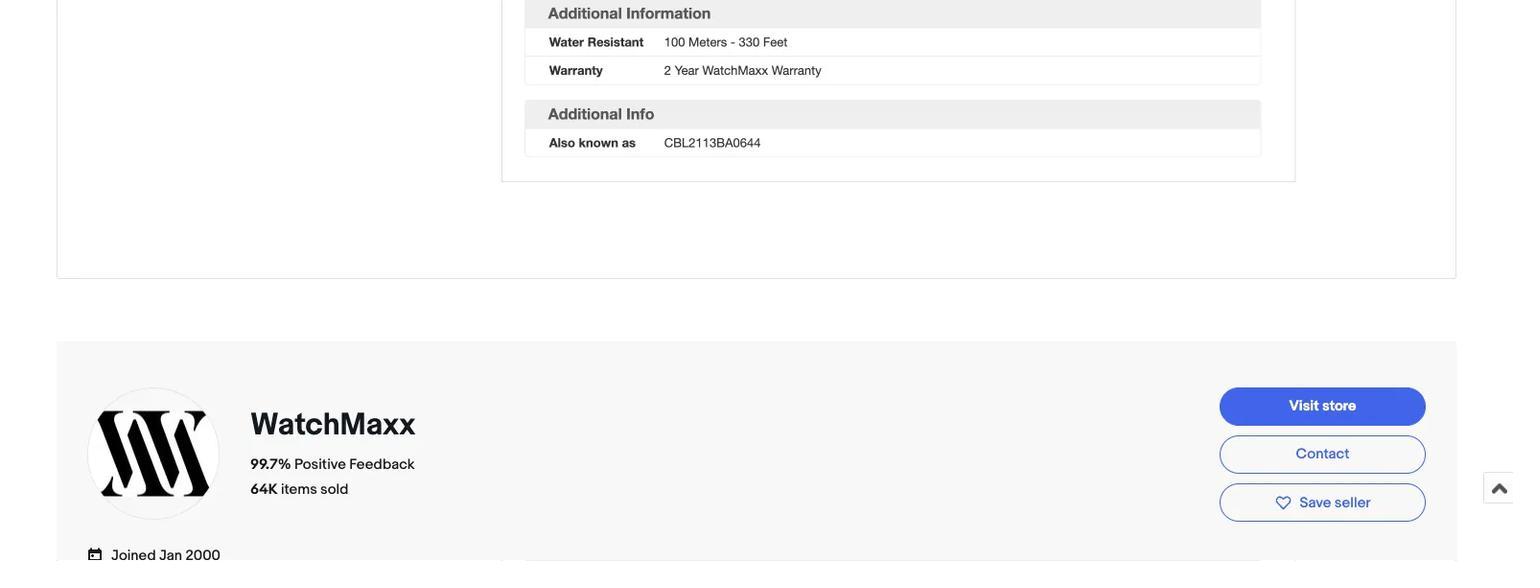 Task type: vqa. For each thing, say whether or not it's contained in the screenshot.
23h 15m TEXT FIELD
no



Task type: describe. For each thing, give the bounding box(es) containing it.
99.7%
[[250, 456, 291, 473]]

items
[[281, 480, 317, 498]]

99.7% positive feedback 64k items sold
[[250, 456, 415, 498]]

contact link
[[1220, 435, 1426, 474]]

save seller
[[1300, 494, 1371, 511]]

watchmaxx link
[[250, 407, 422, 444]]

save seller button
[[1220, 483, 1426, 522]]

watchmaxx image
[[86, 411, 221, 496]]

sold
[[320, 480, 349, 498]]

visit
[[1290, 397, 1320, 415]]

visit store link
[[1220, 387, 1426, 426]]

feedback
[[349, 456, 415, 473]]



Task type: locate. For each thing, give the bounding box(es) containing it.
save
[[1300, 494, 1332, 511]]

watchmaxx
[[250, 407, 416, 444]]

contact
[[1297, 445, 1350, 463]]

store
[[1323, 397, 1357, 415]]

text__icon wrapper image
[[87, 545, 111, 561]]

visit store
[[1290, 397, 1357, 415]]

positive
[[294, 456, 346, 473]]

seller
[[1335, 494, 1371, 511]]

64k
[[250, 480, 278, 498]]



